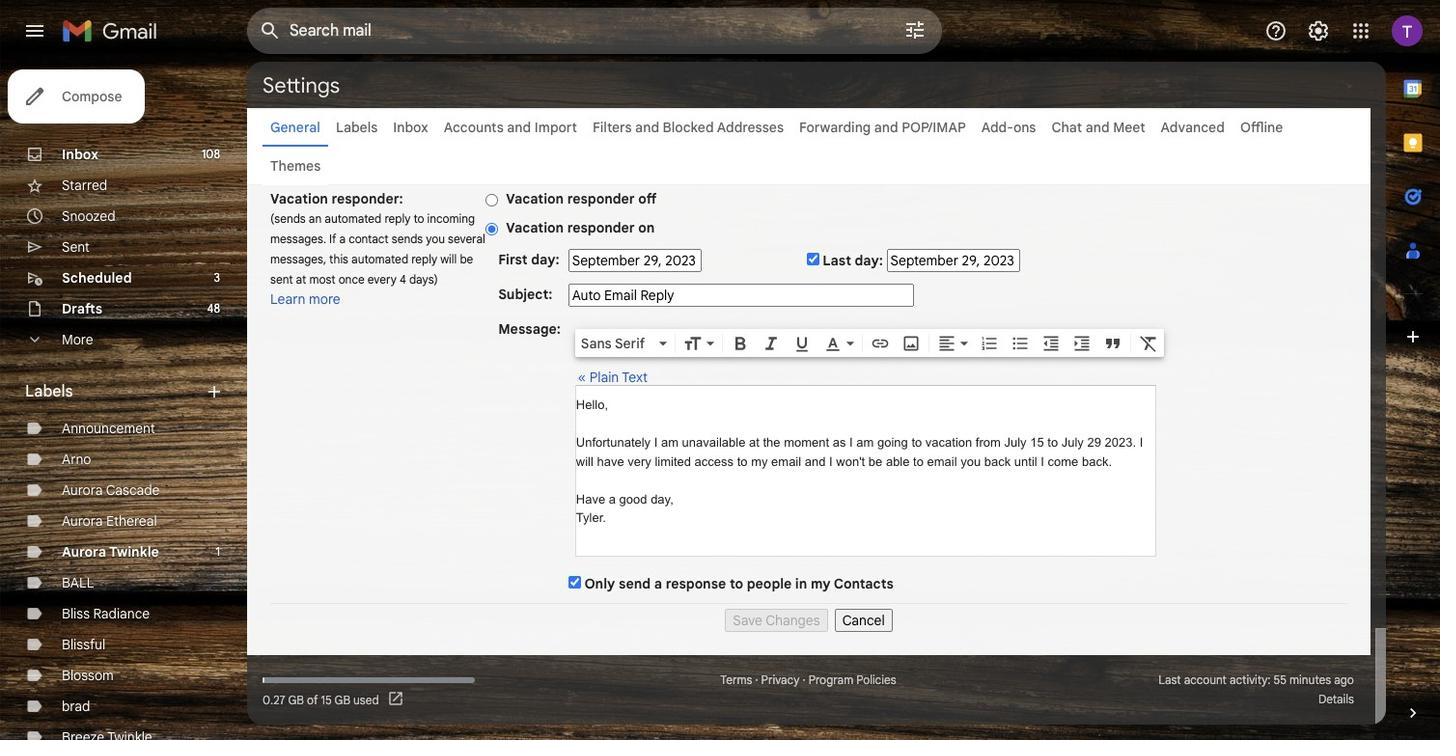 Task type: locate. For each thing, give the bounding box(es) containing it.
at left the
[[749, 435, 760, 450]]

1 vertical spatial my
[[811, 575, 831, 593]]

1 horizontal spatial a
[[609, 492, 616, 506]]

advanced
[[1161, 119, 1225, 136]]

0 horizontal spatial my
[[751, 454, 768, 469]]

i up limited in the left bottom of the page
[[654, 435, 658, 450]]

last inside last account activity: 55 minutes ago details
[[1159, 673, 1181, 687]]

1 vertical spatial at
[[749, 435, 760, 450]]

1 horizontal spatial be
[[869, 454, 883, 469]]

be down several
[[460, 252, 473, 266]]

navigation containing save changes
[[270, 604, 1348, 632]]

gb left of at the left bottom
[[288, 693, 304, 707]]

inbox link
[[393, 119, 428, 136], [62, 146, 98, 163]]

unfortunately i am unavailable at the moment as i am going to vacation from july 15 to july 29 2023. i will have very limited access to my email and i won't be able to email you back until i come back.
[[576, 435, 1143, 469]]

tab list
[[1386, 62, 1440, 671]]

aurora for aurora ethereal
[[62, 513, 103, 530]]

add-ons link
[[982, 119, 1036, 136]]

and left pop/imap
[[874, 119, 899, 136]]

general
[[270, 119, 320, 136]]

be inside unfortunately i am unavailable at the moment as i am going to vacation from july 15 to july 29 2023. i will have very limited access to my email and i won't be able to email you back until i come back.
[[869, 454, 883, 469]]

italic ‪(⌘i)‬ image
[[762, 334, 781, 353]]

a left the good
[[609, 492, 616, 506]]

i right as
[[850, 435, 853, 450]]

day,
[[651, 492, 674, 506]]

0 vertical spatial at
[[296, 272, 306, 287]]

aurora ethereal link
[[62, 513, 157, 530]]

day: right first
[[531, 251, 560, 268]]

ethereal
[[106, 513, 157, 530]]

will
[[440, 252, 457, 266], [576, 454, 594, 469]]

Vacation responder off radio
[[486, 193, 498, 207]]

main menu image
[[23, 19, 46, 42]]

meet
[[1113, 119, 1146, 136]]

and down 'moment'
[[805, 454, 826, 469]]

response
[[666, 575, 726, 593]]

back
[[985, 454, 1011, 469]]

aurora up aurora twinkle
[[62, 513, 103, 530]]

last for last account activity: 55 minutes ago details
[[1159, 673, 1181, 687]]

automated up every
[[351, 252, 408, 266]]

1 horizontal spatial will
[[576, 454, 594, 469]]

inbox
[[393, 119, 428, 136], [62, 146, 98, 163]]

several
[[448, 232, 485, 246]]

search mail image
[[253, 14, 288, 48]]

july
[[1004, 435, 1027, 450], [1062, 435, 1084, 450]]

2 · from the left
[[803, 673, 806, 687]]

import
[[535, 119, 577, 136]]

· right privacy
[[803, 673, 806, 687]]

drafts link
[[62, 300, 102, 318]]

only
[[584, 575, 615, 593]]

0 horizontal spatial at
[[296, 272, 306, 287]]

terms · privacy · program policies
[[720, 673, 896, 687]]

15 inside footer
[[321, 693, 332, 707]]

responder for on
[[567, 219, 635, 237]]

1 horizontal spatial july
[[1062, 435, 1084, 450]]

inbox right labels link
[[393, 119, 428, 136]]

day:
[[531, 251, 560, 268], [855, 252, 883, 269]]

1 vertical spatial will
[[576, 454, 594, 469]]

snoozed link
[[62, 208, 116, 225]]

vacation for vacation responder off
[[506, 190, 564, 208]]

1 vertical spatial reply
[[411, 252, 437, 266]]

· right terms
[[755, 673, 758, 687]]

0 vertical spatial a
[[339, 232, 346, 246]]

a right send
[[654, 575, 662, 593]]

inbox link right labels link
[[393, 119, 428, 136]]

learn more link
[[270, 291, 340, 308]]

at
[[296, 272, 306, 287], [749, 435, 760, 450]]

email down vacation
[[927, 454, 957, 469]]

day: right fixed end date option on the right of page
[[855, 252, 883, 269]]

at inside unfortunately i am unavailable at the moment as i am going to vacation from july 15 to july 29 2023. i will have very limited access to my email and i won't be able to email you back until i come back.
[[749, 435, 760, 450]]

footer
[[247, 671, 1371, 710]]

you down from in the right bottom of the page
[[961, 454, 981, 469]]

responder down vacation responder off
[[567, 219, 635, 237]]

1 horizontal spatial labels
[[336, 119, 378, 136]]

0 vertical spatial last
[[823, 252, 851, 269]]

automated down responder:
[[325, 211, 382, 226]]

·
[[755, 673, 758, 687], [803, 673, 806, 687]]

1 horizontal spatial day:
[[855, 252, 883, 269]]

announcement
[[62, 420, 155, 437]]

1 horizontal spatial email
[[927, 454, 957, 469]]

details link
[[1319, 692, 1354, 707]]

1 horizontal spatial 15
[[1030, 435, 1044, 450]]

vacation
[[926, 435, 972, 450]]

add-ons
[[982, 119, 1036, 136]]

2023.
[[1105, 435, 1136, 450]]

contacts
[[834, 575, 894, 593]]

vacation right vacation responder off option
[[506, 190, 564, 208]]

3 aurora from the top
[[62, 544, 106, 561]]

2 july from the left
[[1062, 435, 1084, 450]]

bliss
[[62, 605, 90, 623]]

15 inside unfortunately i am unavailable at the moment as i am going to vacation from july 15 to july 29 2023. i will have very limited access to my email and i won't be able to email you back until i come back.
[[1030, 435, 1044, 450]]

0 horizontal spatial you
[[426, 232, 445, 246]]

None search field
[[247, 8, 942, 54]]

my down the
[[751, 454, 768, 469]]

15
[[1030, 435, 1044, 450], [321, 693, 332, 707]]

First day: text field
[[568, 249, 702, 272]]

policies
[[857, 673, 896, 687]]

2 vertical spatial aurora
[[62, 544, 106, 561]]

will down several
[[440, 252, 457, 266]]

will left have
[[576, 454, 594, 469]]

0 vertical spatial inbox
[[393, 119, 428, 136]]

numbered list ‪(⌘⇧7)‬ image
[[980, 334, 999, 353]]

aurora cascade
[[62, 482, 160, 499]]

0 vertical spatial labels
[[336, 119, 378, 136]]

0 horizontal spatial inbox link
[[62, 146, 98, 163]]

last day:
[[823, 252, 883, 269]]

Search mail text field
[[290, 21, 850, 41]]

1 horizontal spatial at
[[749, 435, 760, 450]]

very
[[628, 454, 651, 469]]

my inside unfortunately i am unavailable at the moment as i am going to vacation from july 15 to july 29 2023. i will have very limited access to my email and i won't be able to email you back until i come back.
[[751, 454, 768, 469]]

july up come
[[1062, 435, 1084, 450]]

1 vertical spatial inbox
[[62, 146, 98, 163]]

1 responder from the top
[[567, 190, 635, 208]]

and right 'filters'
[[635, 119, 659, 136]]

last left account
[[1159, 673, 1181, 687]]

1 horizontal spatial you
[[961, 454, 981, 469]]

to
[[414, 211, 424, 226], [912, 435, 922, 450], [1048, 435, 1058, 450], [737, 454, 748, 469], [913, 454, 924, 469], [730, 575, 743, 593]]

0 horizontal spatial gb
[[288, 693, 304, 707]]

to left people
[[730, 575, 743, 593]]

tyler.
[[576, 511, 606, 525]]

pop/imap
[[902, 119, 966, 136]]

0 vertical spatial inbox link
[[393, 119, 428, 136]]

email down the
[[771, 454, 801, 469]]

1 horizontal spatial am
[[857, 435, 874, 450]]

announcement link
[[62, 420, 155, 437]]

aurora twinkle link
[[62, 544, 159, 561]]

1 vertical spatial labels
[[25, 382, 73, 402]]

forwarding and pop/imap
[[799, 119, 966, 136]]

cascade
[[106, 482, 160, 499]]

cancel
[[843, 612, 885, 629]]

1 horizontal spatial gb
[[335, 693, 350, 707]]

and for accounts
[[507, 119, 531, 136]]

labels down more
[[25, 382, 73, 402]]

first day:
[[498, 251, 560, 268]]

people
[[747, 575, 792, 593]]

vacation inside the vacation responder: (sends an automated reply to incoming messages. if a contact sends you several messages, this automated reply will be sent at most once every 4 days) learn more
[[270, 190, 328, 208]]

drafts
[[62, 300, 102, 318]]

automated
[[325, 211, 382, 226], [351, 252, 408, 266]]

reply up days)
[[411, 252, 437, 266]]

responder up vacation responder on
[[567, 190, 635, 208]]

a inside have a good day, tyler.
[[609, 492, 616, 506]]

i right 2023.
[[1140, 435, 1143, 450]]

0 horizontal spatial ·
[[755, 673, 758, 687]]

and for filters
[[635, 119, 659, 136]]

1 am from the left
[[661, 435, 679, 450]]

most
[[309, 272, 336, 287]]

and right chat
[[1086, 119, 1110, 136]]

a right if
[[339, 232, 346, 246]]

0 vertical spatial responder
[[567, 190, 635, 208]]

15 up until in the bottom of the page
[[1030, 435, 1044, 450]]

0 horizontal spatial a
[[339, 232, 346, 246]]

1 vertical spatial a
[[609, 492, 616, 506]]

29
[[1087, 435, 1101, 450]]

and for chat
[[1086, 119, 1110, 136]]

1 email from the left
[[771, 454, 801, 469]]

0 horizontal spatial day:
[[531, 251, 560, 268]]

to right access
[[737, 454, 748, 469]]

0 horizontal spatial email
[[771, 454, 801, 469]]

privacy
[[761, 673, 800, 687]]

0 horizontal spatial inbox
[[62, 146, 98, 163]]

themes link
[[270, 157, 321, 175]]

2 vertical spatial a
[[654, 575, 662, 593]]

aurora up ball link
[[62, 544, 106, 561]]

0 horizontal spatial be
[[460, 252, 473, 266]]

inbox link up starred
[[62, 146, 98, 163]]

0 vertical spatial 15
[[1030, 435, 1044, 450]]

july up until in the bottom of the page
[[1004, 435, 1027, 450]]

vacation up first day:
[[506, 219, 564, 237]]

insert image image
[[901, 334, 921, 353]]

labels link
[[336, 119, 378, 136]]

aurora down arno link
[[62, 482, 103, 499]]

and left import
[[507, 119, 531, 136]]

scheduled link
[[62, 269, 132, 287]]

vacation responder: (sends an automated reply to incoming messages. if a contact sends you several messages, this automated reply will be sent at most once every 4 days) learn more
[[270, 190, 485, 308]]

access
[[695, 454, 734, 469]]

bulleted list ‪(⌘⇧8)‬ image
[[1011, 334, 1030, 353]]

until
[[1015, 454, 1038, 469]]

1 aurora from the top
[[62, 482, 103, 499]]

am up won't
[[857, 435, 874, 450]]

1 horizontal spatial inbox
[[393, 119, 428, 136]]

0 horizontal spatial july
[[1004, 435, 1027, 450]]

last right fixed end date option on the right of page
[[823, 252, 851, 269]]

1 vertical spatial last
[[1159, 673, 1181, 687]]

0 vertical spatial reply
[[385, 211, 411, 226]]

Vacation responder text field
[[576, 396, 1155, 546]]

1 horizontal spatial last
[[1159, 673, 1181, 687]]

messages,
[[270, 252, 326, 266]]

to up sends
[[414, 211, 424, 226]]

vacation up (sends
[[270, 190, 328, 208]]

1
[[216, 544, 220, 559]]

settings image
[[1307, 19, 1330, 42]]

0 vertical spatial you
[[426, 232, 445, 246]]

1 gb from the left
[[288, 693, 304, 707]]

radiance
[[93, 605, 150, 623]]

2 aurora from the top
[[62, 513, 103, 530]]

0 vertical spatial be
[[460, 252, 473, 266]]

1 vertical spatial you
[[961, 454, 981, 469]]

come
[[1048, 454, 1079, 469]]

a inside the vacation responder: (sends an automated reply to incoming messages. if a contact sends you several messages, this automated reply will be sent at most once every 4 days) learn more
[[339, 232, 346, 246]]

labels inside navigation
[[25, 382, 73, 402]]

1 horizontal spatial my
[[811, 575, 831, 593]]

inbox up starred
[[62, 146, 98, 163]]

0 vertical spatial aurora
[[62, 482, 103, 499]]

1 vertical spatial responder
[[567, 219, 635, 237]]

Vacation responder on radio
[[486, 222, 498, 236]]

2 responder from the top
[[567, 219, 635, 237]]

0 horizontal spatial will
[[440, 252, 457, 266]]

labels
[[336, 119, 378, 136], [25, 382, 73, 402]]

activity:
[[1230, 673, 1271, 687]]

gb
[[288, 693, 304, 707], [335, 693, 350, 707]]

0 vertical spatial will
[[440, 252, 457, 266]]

gb left used
[[335, 693, 350, 707]]

0 horizontal spatial 15
[[321, 693, 332, 707]]

aurora for aurora cascade
[[62, 482, 103, 499]]

program
[[809, 673, 854, 687]]

48
[[207, 301, 220, 316]]

0 horizontal spatial am
[[661, 435, 679, 450]]

formatting options toolbar
[[575, 329, 1164, 357]]

you down incoming
[[426, 232, 445, 246]]

at right sent on the left of the page
[[296, 272, 306, 287]]

subject:
[[498, 286, 553, 303]]

be left able
[[869, 454, 883, 469]]

will inside the vacation responder: (sends an automated reply to incoming messages. if a contact sends you several messages, this automated reply will be sent at most once every 4 days) learn more
[[440, 252, 457, 266]]

won't
[[836, 454, 865, 469]]

gmail image
[[62, 12, 167, 50]]

0 horizontal spatial reply
[[385, 211, 411, 226]]

1 vertical spatial be
[[869, 454, 883, 469]]

1 vertical spatial aurora
[[62, 513, 103, 530]]

1 vertical spatial 15
[[321, 693, 332, 707]]

am up limited in the left bottom of the page
[[661, 435, 679, 450]]

1 horizontal spatial ·
[[803, 673, 806, 687]]

labels right general link
[[336, 119, 378, 136]]

my right "in"
[[811, 575, 831, 593]]

ago
[[1334, 673, 1354, 687]]

unfortunately
[[576, 435, 651, 450]]

0 horizontal spatial labels
[[25, 382, 73, 402]]

reply up sends
[[385, 211, 411, 226]]

going
[[878, 435, 908, 450]]

ball
[[62, 574, 94, 592]]

inbox inside labels navigation
[[62, 146, 98, 163]]

15 right of at the left bottom
[[321, 693, 332, 707]]

0 horizontal spatial last
[[823, 252, 851, 269]]

account
[[1184, 673, 1227, 687]]

1 horizontal spatial reply
[[411, 252, 437, 266]]

0 vertical spatial my
[[751, 454, 768, 469]]

more
[[309, 291, 340, 308]]

aurora for aurora twinkle
[[62, 544, 106, 561]]

navigation
[[270, 604, 1348, 632]]

1 vertical spatial inbox link
[[62, 146, 98, 163]]

0 vertical spatial automated
[[325, 211, 382, 226]]

bold ‪(⌘b)‬ image
[[731, 334, 750, 353]]

used
[[353, 693, 379, 707]]



Task type: describe. For each thing, give the bounding box(es) containing it.
save changes
[[733, 612, 820, 629]]

day: for last day:
[[855, 252, 883, 269]]

4
[[400, 272, 406, 287]]

at inside the vacation responder: (sends an automated reply to incoming messages. if a contact sends you several messages, this automated reply will be sent at most once every 4 days) learn more
[[296, 272, 306, 287]]

sent link
[[62, 238, 90, 256]]

vacation for vacation responder on
[[506, 219, 564, 237]]

you inside unfortunately i am unavailable at the moment as i am going to vacation from july 15 to july 29 2023. i will have very limited access to my email and i won't be able to email you back until i come back.
[[961, 454, 981, 469]]

indent less ‪(⌘[)‬ image
[[1041, 334, 1061, 353]]

1 vertical spatial automated
[[351, 252, 408, 266]]

first
[[498, 251, 528, 268]]

link ‪(⌘k)‬ image
[[871, 334, 890, 353]]

i left won't
[[829, 454, 833, 469]]

be inside the vacation responder: (sends an automated reply to incoming messages. if a contact sends you several messages, this automated reply will be sent at most once every 4 days) learn more
[[460, 252, 473, 266]]

every
[[368, 272, 397, 287]]

labels for the labels heading
[[25, 382, 73, 402]]

to right able
[[913, 454, 924, 469]]

2 email from the left
[[927, 454, 957, 469]]

send
[[619, 575, 651, 593]]

blocked
[[663, 119, 714, 136]]

footer containing terms
[[247, 671, 1371, 710]]

moment
[[784, 435, 829, 450]]

more button
[[0, 324, 232, 355]]

advanced link
[[1161, 119, 1225, 136]]

2 am from the left
[[857, 435, 874, 450]]

brad link
[[62, 698, 90, 715]]

privacy link
[[761, 673, 800, 687]]

have a good day, tyler.
[[576, 492, 674, 525]]

sans
[[581, 335, 612, 352]]

3
[[214, 270, 220, 285]]

indent more ‪(⌘])‬ image
[[1072, 334, 1092, 353]]

sent
[[62, 238, 90, 256]]

offline link
[[1240, 119, 1283, 136]]

compose
[[62, 88, 122, 105]]

vacation for vacation responder: (sends an automated reply to incoming messages. if a contact sends you several messages, this automated reply will be sent at most once every 4 days) learn more
[[270, 190, 328, 208]]

of
[[307, 693, 318, 707]]

off
[[638, 190, 657, 208]]

terms link
[[720, 673, 752, 687]]

offline
[[1240, 119, 1283, 136]]

1 horizontal spatial inbox link
[[393, 119, 428, 136]]

good
[[619, 492, 647, 506]]

scheduled
[[62, 269, 132, 287]]

« plain text
[[578, 369, 648, 386]]

aurora cascade link
[[62, 482, 160, 499]]

1 · from the left
[[755, 673, 758, 687]]

forwarding
[[799, 119, 871, 136]]

compose button
[[8, 70, 145, 124]]

you inside the vacation responder: (sends an automated reply to incoming messages. if a contact sends you several messages, this automated reply will be sent at most once every 4 days) learn more
[[426, 232, 445, 246]]

blissful
[[62, 636, 105, 654]]

twinkle
[[109, 544, 159, 561]]

support image
[[1265, 19, 1288, 42]]

advanced search options image
[[896, 11, 935, 49]]

have
[[576, 492, 605, 506]]

this
[[329, 252, 348, 266]]

as
[[833, 435, 846, 450]]

labels heading
[[25, 382, 205, 402]]

to right going
[[912, 435, 922, 450]]

aurora ethereal
[[62, 513, 157, 530]]

blissful link
[[62, 636, 105, 654]]

brad
[[62, 698, 90, 715]]

responder for off
[[567, 190, 635, 208]]

labels for labels link
[[336, 119, 378, 136]]

an
[[309, 211, 322, 226]]

responder:
[[332, 190, 403, 208]]

general link
[[270, 119, 320, 136]]

learn
[[270, 291, 306, 308]]

sans serif option
[[577, 334, 655, 353]]

last for last day:
[[823, 252, 851, 269]]

2 gb from the left
[[335, 693, 350, 707]]

once
[[339, 272, 365, 287]]

to inside the vacation responder: (sends an automated reply to incoming messages. if a contact sends you several messages, this automated reply will be sent at most once every 4 days) learn more
[[414, 211, 424, 226]]

filters and blocked addresses
[[593, 119, 784, 136]]

serif
[[615, 335, 645, 352]]

108
[[202, 147, 220, 161]]

bliss radiance
[[62, 605, 150, 623]]

if
[[329, 232, 336, 246]]

starred
[[62, 177, 107, 194]]

changes
[[766, 612, 820, 629]]

follow link to manage storage image
[[387, 690, 406, 710]]

themes
[[270, 157, 321, 175]]

from
[[976, 435, 1001, 450]]

on
[[638, 219, 655, 237]]

and inside unfortunately i am unavailable at the moment as i am going to vacation from july 15 to july 29 2023. i will have very limited access to my email and i won't be able to email you back until i come back.
[[805, 454, 826, 469]]

Subject text field
[[568, 284, 914, 307]]

cancel button
[[835, 609, 893, 632]]

forwarding and pop/imap link
[[799, 119, 966, 136]]

terms
[[720, 673, 752, 687]]

sent
[[270, 272, 293, 287]]

i right until in the bottom of the page
[[1041, 454, 1045, 469]]

remove formatting ‪(⌘\)‬ image
[[1139, 334, 1158, 353]]

1 july from the left
[[1004, 435, 1027, 450]]

labels navigation
[[0, 62, 247, 740]]

quote ‪(⌘⇧9)‬ image
[[1103, 334, 1123, 353]]

settings
[[263, 72, 340, 98]]

Last day: checkbox
[[807, 253, 819, 265]]

in
[[795, 575, 807, 593]]

blossom
[[62, 667, 114, 684]]

last account activity: 55 minutes ago details
[[1159, 673, 1354, 707]]

0.27
[[263, 693, 285, 707]]

Only send a response to people in my Contacts checkbox
[[568, 576, 581, 589]]

ons
[[1014, 119, 1036, 136]]

starred link
[[62, 177, 107, 194]]

chat
[[1052, 119, 1082, 136]]

the
[[763, 435, 781, 450]]

ball link
[[62, 574, 94, 592]]

chat and meet
[[1052, 119, 1146, 136]]

Last day: text field
[[887, 249, 1020, 272]]

filters and blocked addresses link
[[593, 119, 784, 136]]

more
[[62, 331, 93, 349]]

blossom link
[[62, 667, 114, 684]]

2 horizontal spatial a
[[654, 575, 662, 593]]

day: for first day:
[[531, 251, 560, 268]]

sends
[[392, 232, 423, 246]]

will inside unfortunately i am unavailable at the moment as i am going to vacation from july 15 to july 29 2023. i will have very limited access to my email and i won't be able to email you back until i come back.
[[576, 454, 594, 469]]

chat and meet link
[[1052, 119, 1146, 136]]

(sends
[[270, 211, 306, 226]]

underline ‪(⌘u)‬ image
[[792, 335, 812, 354]]

snoozed
[[62, 208, 116, 225]]

to up come
[[1048, 435, 1058, 450]]

unavailable
[[682, 435, 746, 450]]

and for forwarding
[[874, 119, 899, 136]]

save
[[733, 612, 763, 629]]

bliss radiance link
[[62, 605, 150, 623]]

arno
[[62, 451, 91, 468]]



Task type: vqa. For each thing, say whether or not it's contained in the screenshot.
rightmost Inbox link's Inbox
yes



